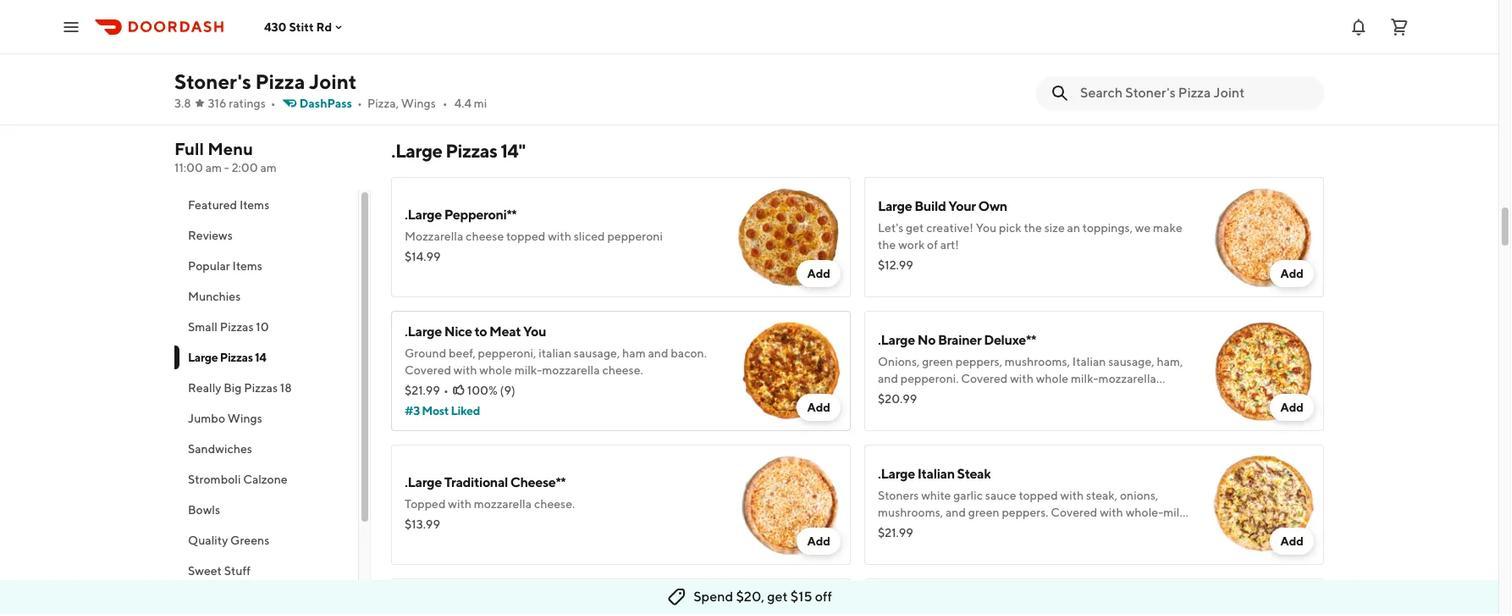 Task type: locate. For each thing, give the bounding box(es) containing it.
.large bbq chicken** image
[[1204, 579, 1325, 614]]

1 horizontal spatial whole
[[1036, 372, 1069, 385]]

pizza
[[255, 69, 305, 93]]

100% (9)
[[467, 384, 516, 397]]

mushrooms, down the stoners
[[878, 506, 944, 519]]

1 vertical spatial $21.99
[[878, 526, 914, 540]]

1 vertical spatial of
[[928, 238, 938, 252]]

sandwiches button
[[174, 434, 358, 464]]

sausage, for deluxe**
[[1109, 355, 1155, 368]]

topped right cheese
[[507, 230, 546, 243]]

.large up the mozzarella
[[405, 207, 442, 223]]

cheese. inside .large traditional cheese** topped with mozzarella cheese. $13.99
[[534, 497, 575, 511]]

•
[[271, 97, 276, 110], [357, 97, 362, 110], [443, 97, 448, 110], [444, 384, 449, 397]]

0 vertical spatial italian
[[1073, 355, 1107, 368]]

1 horizontal spatial stoner's
[[405, 28, 449, 42]]

sausage, inside .large no brainer deluxe** onions, green peppers, mushrooms, italian sausage, ham, and pepperoni. covered with whole milk-mozzarella cheese.
[[1109, 355, 1155, 368]]

whole inside .large nice to meat you ground beef, pepperoni, italian sausage, ham and bacon. covered with whole milk-mozzarella cheese.
[[480, 363, 512, 377]]

you inside 'large build your own let's get creative! you pick the size an toppings, we make the work of art! $12.99'
[[976, 221, 997, 235]]

topped inside .large italian steak stoners white garlic sauce topped with steak, onions, mushrooms, and green peppers. covered with whole-milk mozzarella cheese.
[[1019, 489, 1059, 502]]

get inside 'large build your own let's get creative! you pick the size an toppings, we make the work of art! $12.99'
[[906, 221, 924, 235]]

with up side
[[585, 45, 608, 58]]

0 vertical spatial milk
[[648, 45, 671, 58]]

items for popular items
[[233, 259, 263, 273]]

0 vertical spatial topped
[[515, 28, 554, 42]]

large inside 'large build your own let's get creative! you pick the size an toppings, we make the work of art! $12.99'
[[878, 198, 913, 214]]

sausage, inside .large nice to meat you ground beef, pepperoni, italian sausage, ham and bacon. covered with whole milk-mozzarella cheese.
[[574, 346, 620, 360]]

1 horizontal spatial mushrooms,
[[1005, 355, 1071, 368]]

and inside .large no brainer deluxe** onions, green peppers, mushrooms, italian sausage, ham, and pepperoni. covered with whole milk-mozzarella cheese.
[[878, 372, 899, 385]]

am left -
[[206, 161, 222, 174]]

whole inside .large no brainer deluxe** onions, green peppers, mushrooms, italian sausage, ham, and pepperoni. covered with whole milk-mozzarella cheese.
[[1036, 372, 1069, 385]]

with up the 100%
[[454, 363, 477, 377]]

add for .large no brainer deluxe**
[[1281, 401, 1304, 414]]

milk inside .large italian steak stoners white garlic sauce topped with steak, onions, mushrooms, and green peppers. covered with whole-milk mozzarella cheese.
[[1164, 506, 1186, 519]]

whole-
[[610, 45, 648, 58], [1126, 506, 1164, 519]]

whole down deluxe** at the right of page
[[1036, 372, 1069, 385]]

0 vertical spatial green
[[923, 355, 954, 368]]

taco
[[431, 45, 454, 58]]

1 horizontal spatial covered
[[962, 372, 1008, 385]]

cheese. down 'onions,'
[[878, 389, 919, 402]]

cheese. down cheese**
[[534, 497, 575, 511]]

whole down pepperoni,
[[480, 363, 512, 377]]

we
[[1136, 221, 1151, 235]]

1 vertical spatial beef,
[[449, 346, 476, 360]]

0 horizontal spatial sauce
[[481, 28, 512, 42]]

italian left ham,
[[1073, 355, 1107, 368]]

open menu image
[[61, 17, 81, 37]]

1 horizontal spatial whole-
[[1126, 506, 1164, 519]]

green down garlic
[[969, 506, 1000, 519]]

pizzas left 14"
[[446, 140, 497, 162]]

1 horizontal spatial italian
[[1073, 355, 1107, 368]]

pizzas
[[446, 140, 497, 162], [220, 320, 254, 334], [220, 351, 253, 364], [244, 381, 278, 395]]

the
[[1024, 221, 1043, 235], [878, 238, 896, 252]]

0 horizontal spatial beef,
[[449, 346, 476, 360]]

cheese. down 'ham'
[[603, 363, 644, 377]]

milk-
[[515, 363, 542, 377], [1071, 372, 1099, 385]]

small pizzas 10
[[188, 320, 269, 334]]

covered
[[405, 363, 451, 377], [962, 372, 1008, 385], [1051, 506, 1098, 519]]

with down traditional
[[448, 497, 472, 511]]

wings down really big pizzas 18
[[228, 412, 262, 425]]

really
[[188, 381, 221, 395]]

ham,
[[1157, 355, 1184, 368]]

stoner's up taco
[[405, 28, 449, 42]]

1 horizontal spatial wings
[[401, 97, 436, 110]]

beef, up side
[[582, 28, 609, 42]]

add button for large build your own
[[1271, 260, 1315, 287]]

covered down peppers,
[[962, 372, 1008, 385]]

of inside 'large build your own let's get creative! you pick the size an toppings, we make the work of art! $12.99'
[[928, 238, 938, 252]]

1 vertical spatial items
[[233, 259, 263, 273]]

popular items button
[[174, 251, 358, 281]]

jumbo
[[188, 412, 225, 425]]

tomato,
[[665, 62, 706, 75]]

with inside .large pepperoni** mozzarella cheese topped with sliced pepperoni $14.99
[[548, 230, 572, 243]]

ham
[[623, 346, 646, 360]]

covered down steak,
[[1051, 506, 1098, 519]]

1 horizontal spatial milk
[[1164, 506, 1186, 519]]

0 items, open order cart image
[[1390, 17, 1410, 37]]

1 horizontal spatial sausage,
[[1109, 355, 1155, 368]]

.large pizzas 14"
[[391, 140, 526, 162]]

cheese. inside .large italian steak stoners white garlic sauce topped with steak, onions, mushrooms, and green peppers. covered with whole-milk mozzarella cheese.
[[939, 523, 980, 536]]

covered for to
[[405, 363, 451, 377]]

.large inside .large no brainer deluxe** onions, green peppers, mushrooms, italian sausage, ham, and pepperoni. covered with whole milk-mozzarella cheese.
[[878, 332, 916, 348]]

large down small
[[188, 351, 218, 364]]

sauce up peppers.
[[986, 489, 1017, 502]]

and inside .large italian steak stoners white garlic sauce topped with steak, onions, mushrooms, and green peppers. covered with whole-milk mozzarella cheese.
[[946, 506, 966, 519]]

calzone
[[243, 473, 288, 486]]

milk- for meat
[[515, 363, 542, 377]]

1 horizontal spatial large
[[878, 198, 913, 214]]

0 horizontal spatial milk-
[[515, 363, 542, 377]]

items
[[240, 198, 270, 212], [233, 259, 263, 273]]

.large inside .large nice to meat you ground beef, pepperoni, italian sausage, ham and bacon. covered with whole milk-mozzarella cheese.
[[405, 324, 442, 340]]

milk- inside .large no brainer deluxe** onions, green peppers, mushrooms, italian sausage, ham, and pepperoni. covered with whole milk-mozzarella cheese.
[[1071, 372, 1099, 385]]

0 vertical spatial stoner's
[[405, 28, 449, 42]]

0 vertical spatial get
[[906, 221, 924, 235]]

with down deluxe** at the right of page
[[1011, 372, 1034, 385]]

1 vertical spatial large
[[188, 351, 218, 364]]

covered inside .large italian steak stoners white garlic sauce topped with steak, onions, mushrooms, and green peppers. covered with whole-milk mozzarella cheese.
[[1051, 506, 1098, 519]]

sauce.
[[532, 79, 566, 92]]

and up served
[[516, 45, 536, 58]]

cheese. inside .large nice to meat you ground beef, pepperoni, italian sausage, ham and bacon. covered with whole milk-mozzarella cheese.
[[603, 363, 644, 377]]

0 horizontal spatial milk
[[648, 45, 671, 58]]

.large up ground in the left of the page
[[405, 324, 442, 340]]

with
[[556, 28, 580, 42], [405, 45, 428, 58], [585, 45, 608, 58], [549, 62, 572, 75], [548, 230, 572, 243], [454, 363, 477, 377], [1011, 372, 1034, 385], [1061, 489, 1084, 502], [448, 497, 472, 511], [1100, 506, 1124, 519]]

2 horizontal spatial covered
[[1051, 506, 1098, 519]]

pizza,
[[368, 97, 399, 110]]

0 vertical spatial beef,
[[582, 28, 609, 42]]

1 vertical spatial wings
[[228, 412, 262, 425]]

and for you
[[648, 346, 669, 360]]

$21.99 for $21.99 •
[[405, 384, 440, 397]]

0 horizontal spatial sausage,
[[574, 346, 620, 360]]

add for .large traditional cheese**
[[808, 534, 831, 548]]

dashpass
[[300, 97, 352, 110]]

.large down pizza, wings • 4.4 mi
[[391, 140, 442, 162]]

1 vertical spatial sauce
[[986, 489, 1017, 502]]

.large nice to meat you image
[[731, 311, 851, 431]]

beef, inside .large nice to meat you ground beef, pepperoni, italian sausage, ham and bacon. covered with whole milk-mozzarella cheese.
[[449, 346, 476, 360]]

add
[[808, 267, 831, 280], [1281, 267, 1304, 280], [808, 401, 831, 414], [1281, 401, 1304, 414], [808, 534, 831, 548], [1281, 534, 1304, 548]]

and right 'ham'
[[648, 346, 669, 360]]

milk
[[648, 45, 671, 58], [1164, 506, 1186, 519]]

.large for .large traditional cheese** topped with mozzarella cheese. $13.99
[[405, 474, 442, 490]]

mushrooms, down deluxe** at the right of page
[[1005, 355, 1071, 368]]

buffalo
[[492, 79, 530, 92]]

1 horizontal spatial get
[[906, 221, 924, 235]]

0 horizontal spatial covered
[[405, 363, 451, 377]]

mozzarella inside stoner's pizza sauce topped with beef, jalapenos, sprinkled with taco seasoning, and covered with whole-milk mozzarella cheese. served with a side of lettuce, tomato, sour cream, and buffalo sauce.
[[405, 62, 463, 75]]

2 vertical spatial topped
[[1019, 489, 1059, 502]]

topped up peppers.
[[1019, 489, 1059, 502]]

$21.99
[[405, 384, 440, 397], [878, 526, 914, 540]]

stoner's
[[405, 28, 449, 42], [174, 69, 251, 93]]

cheese. down garlic
[[939, 523, 980, 536]]

0 horizontal spatial stoner's
[[174, 69, 251, 93]]

featured items
[[188, 198, 270, 212]]

.large for .large pizzas 14"
[[391, 140, 442, 162]]

really big pizzas 18 button
[[174, 373, 358, 403]]

italian up white at the bottom of the page
[[918, 466, 955, 482]]

.large for .large pepperoni** mozzarella cheese topped with sliced pepperoni $14.99
[[405, 207, 442, 223]]

stoner's inside stoner's pizza sauce topped with beef, jalapenos, sprinkled with taco seasoning, and covered with whole-milk mozzarella cheese. served with a side of lettuce, tomato, sour cream, and buffalo sauce.
[[405, 28, 449, 42]]

the down let's
[[878, 238, 896, 252]]

items up reviews button
[[240, 198, 270, 212]]

to
[[475, 324, 487, 340]]

0 horizontal spatial italian
[[918, 466, 955, 482]]

18
[[280, 381, 292, 395]]

green
[[923, 355, 954, 368], [969, 506, 1000, 519]]

.large italian steak image
[[1204, 445, 1325, 565]]

1 horizontal spatial beef,
[[582, 28, 609, 42]]

covered for brainer
[[962, 372, 1008, 385]]

wings for pizza,
[[401, 97, 436, 110]]

with inside .large no brainer deluxe** onions, green peppers, mushrooms, italian sausage, ham, and pepperoni. covered with whole milk-mozzarella cheese.
[[1011, 372, 1034, 385]]

sweet stuff button
[[174, 556, 358, 586]]

1 horizontal spatial green
[[969, 506, 1000, 519]]

sausage, left ham,
[[1109, 355, 1155, 368]]

0 horizontal spatial mushrooms,
[[878, 506, 944, 519]]

italian inside .large no brainer deluxe** onions, green peppers, mushrooms, italian sausage, ham, and pepperoni. covered with whole milk-mozzarella cheese.
[[1073, 355, 1107, 368]]

0 horizontal spatial get
[[768, 589, 788, 605]]

covered down ground in the left of the page
[[405, 363, 451, 377]]

beef, down nice
[[449, 346, 476, 360]]

.large inside .large pepperoni** mozzarella cheese topped with sliced pepperoni $14.99
[[405, 207, 442, 223]]

1 horizontal spatial sauce
[[986, 489, 1017, 502]]

pizzas left 14
[[220, 351, 253, 364]]

large up let's
[[878, 198, 913, 214]]

0 horizontal spatial large
[[188, 351, 218, 364]]

0 horizontal spatial am
[[206, 161, 222, 174]]

of inside stoner's pizza sauce topped with beef, jalapenos, sprinkled with taco seasoning, and covered with whole-milk mozzarella cheese. served with a side of lettuce, tomato, sour cream, and buffalo sauce.
[[608, 62, 619, 75]]

work
[[899, 238, 925, 252]]

topped inside .large pepperoni** mozzarella cheese topped with sliced pepperoni $14.99
[[507, 230, 546, 243]]

green up 'pepperoni.'
[[923, 355, 954, 368]]

0 vertical spatial wings
[[401, 97, 436, 110]]

mozzarella inside .large nice to meat you ground beef, pepperoni, italian sausage, ham and bacon. covered with whole milk-mozzarella cheese.
[[542, 363, 600, 377]]

.large inside .large italian steak stoners white garlic sauce topped with steak, onions, mushrooms, and green peppers. covered with whole-milk mozzarella cheese.
[[878, 466, 916, 482]]

pizzas for .large
[[446, 140, 497, 162]]

1 vertical spatial topped
[[507, 230, 546, 243]]

get up the work
[[906, 221, 924, 235]]

$12.99
[[878, 258, 914, 272]]

0 vertical spatial large
[[878, 198, 913, 214]]

1 horizontal spatial milk-
[[1071, 372, 1099, 385]]

the left size
[[1024, 221, 1043, 235]]

reviews
[[188, 229, 233, 242]]

.large traditional cheese** image
[[731, 445, 851, 565]]

cheese. inside .large no brainer deluxe** onions, green peppers, mushrooms, italian sausage, ham, and pepperoni. covered with whole milk-mozzarella cheese.
[[878, 389, 919, 402]]

• up #3 most liked
[[444, 384, 449, 397]]

430 stitt rd
[[264, 20, 332, 33]]

make
[[1154, 221, 1183, 235]]

really big pizzas 18
[[188, 381, 292, 395]]

covered inside .large no brainer deluxe** onions, green peppers, mushrooms, italian sausage, ham, and pepperoni. covered with whole milk-mozzarella cheese.
[[962, 372, 1008, 385]]

.large for .large nice to meat you ground beef, pepperoni, italian sausage, ham and bacon. covered with whole milk-mozzarella cheese.
[[405, 324, 442, 340]]

no
[[918, 332, 936, 348]]

1 vertical spatial stoner's
[[174, 69, 251, 93]]

milk- inside .large nice to meat you ground beef, pepperoni, italian sausage, ham and bacon. covered with whole milk-mozzarella cheese.
[[515, 363, 542, 377]]

meat
[[490, 324, 521, 340]]

quality greens
[[188, 534, 270, 547]]

0 vertical spatial the
[[1024, 221, 1043, 235]]

14
[[255, 351, 266, 364]]

0 horizontal spatial of
[[608, 62, 619, 75]]

$20,
[[736, 589, 765, 605]]

stoner's for stoner's pizza sauce topped with beef, jalapenos, sprinkled with taco seasoning, and covered with whole-milk mozzarella cheese. served with a side of lettuce, tomato, sour cream, and buffalo sauce.
[[405, 28, 449, 42]]

you right meat
[[524, 324, 547, 340]]

size
[[1045, 221, 1065, 235]]

1 horizontal spatial you
[[976, 221, 997, 235]]

and
[[516, 45, 536, 58], [469, 79, 489, 92], [648, 346, 669, 360], [878, 372, 899, 385], [946, 506, 966, 519]]

1 vertical spatial milk
[[1164, 506, 1186, 519]]

served
[[508, 62, 547, 75]]

1 horizontal spatial am
[[260, 161, 277, 174]]

with left sliced
[[548, 230, 572, 243]]

pizza
[[451, 28, 479, 42]]

covered inside .large nice to meat you ground beef, pepperoni, italian sausage, ham and bacon. covered with whole milk-mozzarella cheese.
[[405, 363, 451, 377]]

wings down sour
[[401, 97, 436, 110]]

$21.99 for $21.99
[[878, 526, 914, 540]]

1 vertical spatial whole-
[[1126, 506, 1164, 519]]

cheese. inside stoner's pizza sauce topped with beef, jalapenos, sprinkled with taco seasoning, and covered with whole-milk mozzarella cheese. served with a side of lettuce, tomato, sour cream, and buffalo sauce.
[[465, 62, 506, 75]]

0 horizontal spatial $21.99
[[405, 384, 440, 397]]

0 horizontal spatial green
[[923, 355, 954, 368]]

let's
[[878, 221, 904, 235]]

sweet stuff
[[188, 564, 251, 578]]

and inside .large nice to meat you ground beef, pepperoni, italian sausage, ham and bacon. covered with whole milk-mozzarella cheese.
[[648, 346, 669, 360]]

0 vertical spatial mushrooms,
[[1005, 355, 1071, 368]]

0 vertical spatial of
[[608, 62, 619, 75]]

spend $20, get $15 off
[[694, 589, 832, 605]]

1 vertical spatial italian
[[918, 466, 955, 482]]

cheese. down seasoning,
[[465, 62, 506, 75]]

.large buffalo chicken** image
[[731, 579, 851, 614]]

milk- for deluxe**
[[1071, 372, 1099, 385]]

whole for deluxe**
[[1036, 372, 1069, 385]]

am right 2:00
[[260, 161, 277, 174]]

mozzarella inside .large traditional cheese** topped with mozzarella cheese. $13.99
[[474, 497, 532, 511]]

sausage, left 'ham'
[[574, 346, 620, 360]]

own
[[979, 198, 1008, 214]]

and down garlic
[[946, 506, 966, 519]]

0 horizontal spatial the
[[878, 238, 896, 252]]

mushrooms,
[[1005, 355, 1071, 368], [878, 506, 944, 519]]

.large up topped
[[405, 474, 442, 490]]

0 horizontal spatial whole-
[[610, 45, 648, 58]]

.large no brainer deluxe** onions, green peppers, mushrooms, italian sausage, ham, and pepperoni. covered with whole milk-mozzarella cheese.
[[878, 332, 1184, 402]]

pepperoni,
[[478, 346, 537, 360]]

and up mi
[[469, 79, 489, 92]]

1 vertical spatial mushrooms,
[[878, 506, 944, 519]]

cream,
[[430, 79, 467, 92]]

1 horizontal spatial of
[[928, 238, 938, 252]]

0 vertical spatial you
[[976, 221, 997, 235]]

nice
[[444, 324, 472, 340]]

italian
[[1073, 355, 1107, 368], [918, 466, 955, 482]]

wings for jumbo
[[228, 412, 262, 425]]

.large up the stoners
[[878, 466, 916, 482]]

whole- down jalapenos,
[[610, 45, 648, 58]]

and for onions,
[[878, 372, 899, 385]]

mi
[[474, 97, 487, 110]]

of right side
[[608, 62, 619, 75]]

0 vertical spatial sauce
[[481, 28, 512, 42]]

traditional
[[444, 474, 508, 490]]

topped up covered on the left of page
[[515, 28, 554, 42]]

you down own
[[976, 221, 997, 235]]

1 vertical spatial the
[[878, 238, 896, 252]]

add for .large italian steak
[[1281, 534, 1304, 548]]

0 vertical spatial whole-
[[610, 45, 648, 58]]

sauce up seasoning,
[[481, 28, 512, 42]]

0 horizontal spatial wings
[[228, 412, 262, 425]]

wings
[[401, 97, 436, 110], [228, 412, 262, 425]]

.large inside .large traditional cheese** topped with mozzarella cheese. $13.99
[[405, 474, 442, 490]]

1 horizontal spatial $21.99
[[878, 526, 914, 540]]

and down 'onions,'
[[878, 372, 899, 385]]

0 vertical spatial $21.99
[[405, 384, 440, 397]]

1 vertical spatial green
[[969, 506, 1000, 519]]

of left "art!"
[[928, 238, 938, 252]]

whole- down onions, at the right bottom
[[1126, 506, 1164, 519]]

Item Search search field
[[1081, 84, 1311, 102]]

milk inside stoner's pizza sauce topped with beef, jalapenos, sprinkled with taco seasoning, and covered with whole-milk mozzarella cheese. served with a side of lettuce, tomato, sour cream, and buffalo sauce.
[[648, 45, 671, 58]]

large build your own let's get creative! you pick the size an toppings, we make the work of art! $12.99
[[878, 198, 1183, 272]]

sausage,
[[574, 346, 620, 360], [1109, 355, 1155, 368]]

0 vertical spatial items
[[240, 198, 270, 212]]

pizzas left 10
[[220, 320, 254, 334]]

$21.99 up #3 on the left of the page
[[405, 384, 440, 397]]

1 vertical spatial you
[[524, 324, 547, 340]]

.large for .large italian steak stoners white garlic sauce topped with steak, onions, mushrooms, and green peppers. covered with whole-milk mozzarella cheese.
[[878, 466, 916, 482]]

1 horizontal spatial the
[[1024, 221, 1043, 235]]

$21.99 down the stoners
[[878, 526, 914, 540]]

items down reviews button
[[233, 259, 263, 273]]

stoner's up 316
[[174, 69, 251, 93]]

most
[[422, 404, 449, 418]]

0 horizontal spatial whole
[[480, 363, 512, 377]]

bowls
[[188, 503, 220, 517]]

stuff
[[224, 564, 251, 578]]

stoner's pizza sauce topped with beef, jalapenos, sprinkled with taco seasoning, and covered with whole-milk mozzarella cheese. served with a side of lettuce, tomato, sour cream, and buffalo sauce.
[[405, 28, 717, 92]]

(9)
[[500, 384, 516, 397]]

add for large build your own
[[1281, 267, 1304, 280]]

4.4
[[455, 97, 472, 110]]

.large up 'onions,'
[[878, 332, 916, 348]]

get left $15 at the bottom of the page
[[768, 589, 788, 605]]

italian
[[539, 346, 572, 360]]

jumbo wings
[[188, 412, 262, 425]]

with left taco
[[405, 45, 428, 58]]

popular
[[188, 259, 230, 273]]

0 horizontal spatial you
[[524, 324, 547, 340]]

wings inside button
[[228, 412, 262, 425]]



Task type: describe. For each thing, give the bounding box(es) containing it.
add for .large pepperoni**
[[808, 267, 831, 280]]

full menu 11:00 am - 2:00 am
[[174, 139, 277, 174]]

1 vertical spatial get
[[768, 589, 788, 605]]

.large traditional cheese** topped with mozzarella cheese. $13.99
[[405, 474, 575, 531]]

.large nice to meat you ground beef, pepperoni, italian sausage, ham and bacon. covered with whole milk-mozzarella cheese.
[[405, 324, 707, 377]]

big
[[224, 381, 242, 395]]

side
[[583, 62, 605, 75]]

• down pizza
[[271, 97, 276, 110]]

.large for .large no brainer deluxe** onions, green peppers, mushrooms, italian sausage, ham, and pepperoni. covered with whole milk-mozzarella cheese.
[[878, 332, 916, 348]]

with down steak,
[[1100, 506, 1124, 519]]

items for featured items
[[240, 198, 270, 212]]

pick
[[999, 221, 1022, 235]]

whole for meat
[[480, 363, 512, 377]]

quality
[[188, 534, 228, 547]]

ratings
[[229, 97, 266, 110]]

316 ratings •
[[208, 97, 276, 110]]

white
[[922, 489, 952, 502]]

$14.99
[[405, 250, 441, 263]]

sauce inside stoner's pizza sauce topped with beef, jalapenos, sprinkled with taco seasoning, and covered with whole-milk mozzarella cheese. served with a side of lettuce, tomato, sour cream, and buffalo sauce.
[[481, 28, 512, 42]]

italian inside .large italian steak stoners white garlic sauce topped with steak, onions, mushrooms, and green peppers. covered with whole-milk mozzarella cheese.
[[918, 466, 955, 482]]

you inside .large nice to meat you ground beef, pepperoni, italian sausage, ham and bacon. covered with whole milk-mozzarella cheese.
[[524, 324, 547, 340]]

pizzas for small
[[220, 320, 254, 334]]

with up covered on the left of page
[[556, 28, 580, 42]]

stitt
[[289, 20, 314, 33]]

with inside .large traditional cheese** topped with mozzarella cheese. $13.99
[[448, 497, 472, 511]]

#3 most liked
[[405, 404, 480, 418]]

add for .large nice to meat you
[[808, 401, 831, 414]]

$13.99
[[405, 518, 440, 531]]

316
[[208, 97, 227, 110]]

topped
[[405, 497, 446, 511]]

100%
[[467, 384, 498, 397]]

large for pizzas
[[188, 351, 218, 364]]

sprinkled
[[668, 28, 717, 42]]

large for build
[[878, 198, 913, 214]]

sweet
[[188, 564, 222, 578]]

-
[[224, 161, 229, 174]]

large build your own image
[[1204, 177, 1325, 297]]

pepperoni.
[[901, 372, 959, 385]]

cheese
[[466, 230, 504, 243]]

featured
[[188, 198, 237, 212]]

garlic
[[954, 489, 983, 502]]

seasoning,
[[457, 45, 513, 58]]

whole- inside .large italian steak stoners white garlic sauce topped with steak, onions, mushrooms, and green peppers. covered with whole-milk mozzarella cheese.
[[1126, 506, 1164, 519]]

spend
[[694, 589, 734, 605]]

notification bell image
[[1349, 17, 1370, 37]]

cheese**
[[511, 474, 566, 490]]

stromboli
[[188, 473, 241, 486]]

• left pizza,
[[357, 97, 362, 110]]

liked
[[451, 404, 480, 418]]

ground
[[405, 346, 447, 360]]

sauce inside .large italian steak stoners white garlic sauce topped with steak, onions, mushrooms, and green peppers. covered with whole-milk mozzarella cheese.
[[986, 489, 1017, 502]]

stoner's pizza joint
[[174, 69, 357, 93]]

mushrooms, inside .large no brainer deluxe** onions, green peppers, mushrooms, italian sausage, ham, and pepperoni. covered with whole milk-mozzarella cheese.
[[1005, 355, 1071, 368]]

art!
[[941, 238, 960, 252]]

add button for .large italian steak
[[1271, 528, 1315, 555]]

whole- inside stoner's pizza sauce topped with beef, jalapenos, sprinkled with taco seasoning, and covered with whole-milk mozzarella cheese. served with a side of lettuce, tomato, sour cream, and buffalo sauce.
[[610, 45, 648, 58]]

10
[[256, 320, 269, 334]]

mozzarella inside .large no brainer deluxe** onions, green peppers, mushrooms, italian sausage, ham, and pepperoni. covered with whole milk-mozzarella cheese.
[[1099, 372, 1157, 385]]

2:00
[[232, 161, 258, 174]]

bowls button
[[174, 495, 358, 525]]

sausage, for meat
[[574, 346, 620, 360]]

11:00
[[174, 161, 203, 174]]

onions,
[[878, 355, 920, 368]]

with inside .large nice to meat you ground beef, pepperoni, italian sausage, ham and bacon. covered with whole milk-mozzarella cheese.
[[454, 363, 477, 377]]

lettuce,
[[621, 62, 662, 75]]

• left the 4.4
[[443, 97, 448, 110]]

greens
[[230, 534, 270, 547]]

jumbo wings button
[[174, 403, 358, 434]]

sandwiches
[[188, 442, 252, 456]]

green inside .large italian steak stoners white garlic sauce topped with steak, onions, mushrooms, and green peppers. covered with whole-milk mozzarella cheese.
[[969, 506, 1000, 519]]

$20.99
[[878, 392, 918, 406]]

covered
[[538, 45, 582, 58]]

with down covered on the left of page
[[549, 62, 572, 75]]

small
[[188, 320, 218, 334]]

stromboli calzone
[[188, 473, 288, 486]]

pizzas for large
[[220, 351, 253, 364]]

featured items button
[[174, 190, 358, 220]]

beef, inside stoner's pizza sauce topped with beef, jalapenos, sprinkled with taco seasoning, and covered with whole-milk mozzarella cheese. served with a side of lettuce, tomato, sour cream, and buffalo sauce.
[[582, 28, 609, 42]]

topped inside stoner's pizza sauce topped with beef, jalapenos, sprinkled with taco seasoning, and covered with whole-milk mozzarella cheese. served with a side of lettuce, tomato, sour cream, and buffalo sauce.
[[515, 28, 554, 42]]

build
[[915, 198, 946, 214]]

sliced
[[574, 230, 605, 243]]

reviews button
[[174, 220, 358, 251]]

creative!
[[927, 221, 974, 235]]

pepperoni**
[[444, 207, 517, 223]]

mozzarella inside .large italian steak stoners white garlic sauce topped with steak, onions, mushrooms, and green peppers. covered with whole-milk mozzarella cheese.
[[878, 523, 936, 536]]

your
[[949, 198, 976, 214]]

large pizzas 14
[[188, 351, 266, 364]]

430 stitt rd button
[[264, 20, 346, 33]]

and for with
[[516, 45, 536, 58]]

mushrooms, inside .large italian steak stoners white garlic sauce topped with steak, onions, mushrooms, and green peppers. covered with whole-milk mozzarella cheese.
[[878, 506, 944, 519]]

2 am from the left
[[260, 161, 277, 174]]

.large italian steak stoners white garlic sauce topped with steak, onions, mushrooms, and green peppers. covered with whole-milk mozzarella cheese.
[[878, 466, 1186, 536]]

stoner's for stoner's pizza joint
[[174, 69, 251, 93]]

steak,
[[1087, 489, 1118, 502]]

$21.99 •
[[405, 384, 449, 397]]

sour
[[405, 79, 428, 92]]

menu
[[208, 139, 253, 158]]

small pizzas 10 button
[[174, 312, 358, 342]]

1 am from the left
[[206, 161, 222, 174]]

add button for .large nice to meat you
[[797, 394, 841, 421]]

add button for .large traditional cheese**
[[797, 528, 841, 555]]

pizza, wings • 4.4 mi
[[368, 97, 487, 110]]

add button for .large pepperoni**
[[797, 260, 841, 287]]

green inside .large no brainer deluxe** onions, green peppers, mushrooms, italian sausage, ham, and pepperoni. covered with whole milk-mozzarella cheese.
[[923, 355, 954, 368]]

stoners
[[878, 489, 919, 502]]

.large no brainer deluxe** image
[[1204, 311, 1325, 431]]

peppers.
[[1002, 506, 1049, 519]]

a
[[575, 62, 581, 75]]

.large pepperoni** mozzarella cheese topped with sliced pepperoni $14.99
[[405, 207, 663, 263]]

.large pepperoni** image
[[731, 177, 851, 297]]

steak
[[958, 466, 991, 482]]

pizzas left 18
[[244, 381, 278, 395]]

with left steak,
[[1061, 489, 1084, 502]]

.small taco image
[[731, 0, 851, 104]]

an
[[1068, 221, 1081, 235]]

add button for .large no brainer deluxe**
[[1271, 394, 1315, 421]]

onions,
[[1121, 489, 1159, 502]]

munchies
[[188, 290, 241, 303]]

mozzarella
[[405, 230, 464, 243]]

joint
[[309, 69, 357, 93]]



Task type: vqa. For each thing, say whether or not it's contained in the screenshot.
Pt) to the middle
no



